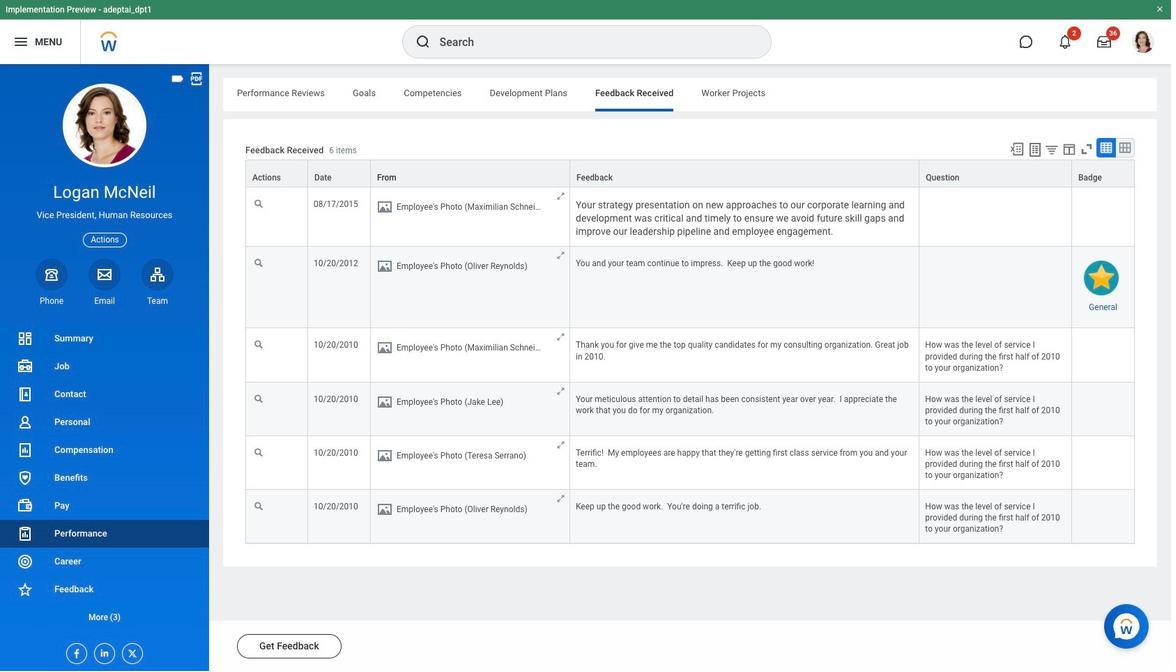 Task type: locate. For each thing, give the bounding box(es) containing it.
pay image
[[17, 498, 33, 515]]

5 row from the top
[[245, 383, 1135, 437]]

cell
[[920, 188, 1073, 247], [1073, 188, 1135, 247], [920, 247, 1073, 329], [1073, 329, 1135, 383], [1073, 383, 1135, 437], [1073, 437, 1135, 490], [1073, 490, 1135, 544]]

4 image image from the top
[[377, 394, 393, 411]]

list
[[0, 325, 209, 632]]

row
[[245, 160, 1135, 188], [245, 188, 1135, 247], [245, 247, 1135, 329], [245, 329, 1135, 383], [245, 383, 1135, 437], [245, 437, 1135, 490], [245, 490, 1135, 544]]

expand table image
[[1119, 141, 1133, 155]]

compensation image
[[17, 442, 33, 459]]

x image
[[123, 644, 138, 660]]

toolbar
[[1004, 138, 1135, 160]]

navigation pane region
[[0, 64, 209, 672]]

7 row from the top
[[245, 490, 1135, 544]]

phone image
[[42, 266, 61, 283]]

2 row from the top
[[245, 188, 1135, 247]]

close environment banner image
[[1156, 5, 1165, 13]]

view team image
[[149, 266, 166, 283]]

4 row from the top
[[245, 329, 1135, 383]]

table image
[[1100, 141, 1114, 155]]

facebook image
[[67, 644, 82, 660]]

1 row from the top
[[245, 160, 1135, 188]]

badge image
[[1085, 261, 1120, 296]]

3 image image from the top
[[377, 340, 393, 357]]

summary image
[[17, 331, 33, 347]]

5 image image from the top
[[377, 448, 393, 464]]

click to view/edit grid preferences image
[[1062, 142, 1077, 157]]

2 image image from the top
[[377, 258, 393, 275]]

notifications large image
[[1059, 35, 1073, 49]]

image image
[[377, 199, 393, 216], [377, 258, 393, 275], [377, 340, 393, 357], [377, 394, 393, 411], [377, 448, 393, 464], [377, 502, 393, 518]]

phone logan mcneil element
[[36, 296, 68, 307]]

column header
[[245, 160, 308, 188], [308, 160, 371, 188]]

career image
[[17, 554, 33, 570]]

email logan mcneil element
[[89, 296, 121, 307]]

linkedin image
[[95, 644, 110, 659]]

contact image
[[17, 386, 33, 403]]

export to excel image
[[1010, 142, 1025, 157]]

tab list
[[223, 78, 1158, 112]]

cell for 2nd row from the bottom
[[1073, 437, 1135, 490]]

banner
[[0, 0, 1172, 64]]



Task type: describe. For each thing, give the bounding box(es) containing it.
cell for sixth row from the bottom of the page
[[1073, 188, 1135, 247]]

2 column header from the left
[[308, 160, 371, 188]]

Search Workday  search field
[[440, 27, 742, 57]]

job image
[[17, 358, 33, 375]]

export to worksheets image
[[1027, 142, 1044, 158]]

1 image image from the top
[[377, 199, 393, 216]]

benefits image
[[17, 470, 33, 487]]

justify image
[[13, 33, 29, 50]]

fullscreen image
[[1080, 142, 1095, 157]]

cell for fourth row
[[1073, 329, 1135, 383]]

6 row from the top
[[245, 437, 1135, 490]]

feedback image
[[17, 582, 33, 598]]

cell for third row from the bottom of the page
[[1073, 383, 1135, 437]]

tag image
[[170, 71, 186, 86]]

6 image image from the top
[[377, 502, 393, 518]]

1 column header from the left
[[245, 160, 308, 188]]

3 row from the top
[[245, 247, 1135, 329]]

team logan mcneil element
[[142, 296, 174, 307]]

mail image
[[96, 266, 113, 283]]

performance image
[[17, 526, 33, 543]]

view printable version (pdf) image
[[189, 71, 204, 86]]

cell for 7th row from the top
[[1073, 490, 1135, 544]]

select to filter grid data image
[[1045, 142, 1060, 157]]

profile logan mcneil image
[[1133, 31, 1155, 56]]

personal image
[[17, 414, 33, 431]]

inbox large image
[[1098, 35, 1112, 49]]

search image
[[415, 33, 431, 50]]



Task type: vqa. For each thing, say whether or not it's contained in the screenshot.
the Meets Expectations - Performance in line with a solid team contributor. image
no



